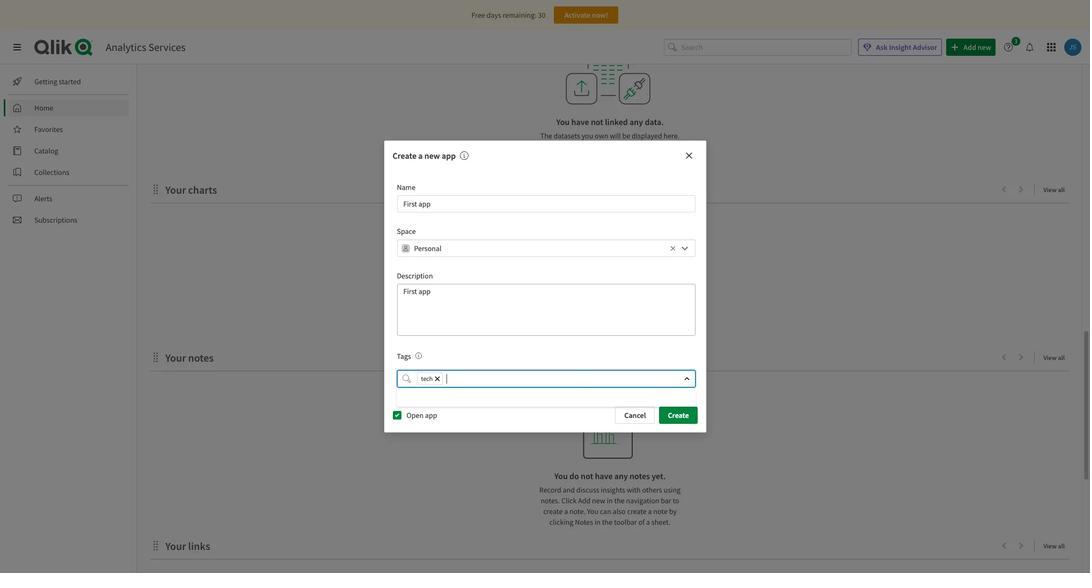 Task type: vqa. For each thing, say whether or not it's contained in the screenshot.
"Automations" Button
no



Task type: describe. For each thing, give the bounding box(es) containing it.
you for you do not have any notes yet.
[[554, 471, 568, 482]]

have inside you have not linked any data. the datasets you own will be displayed here.
[[571, 117, 589, 127]]

select
[[606, 329, 624, 339]]

click
[[561, 496, 577, 506]]

move collection image for your notes
[[150, 352, 161, 363]]

description
[[397, 271, 433, 281]]

access
[[635, 308, 655, 317]]

subscriptions link
[[9, 211, 129, 229]]

start typing a tag name. select an existing tag or create a new tag by pressing enter or comma. press backspace to remove a tag. image
[[415, 353, 422, 359]]

none text field inside create a new app dialog
[[445, 370, 674, 387]]

discuss
[[576, 485, 599, 495]]

analytics
[[106, 40, 146, 54]]

click
[[561, 329, 575, 339]]

your notes
[[165, 351, 214, 365]]

analytics services element
[[106, 40, 186, 54]]

Description text field
[[397, 284, 695, 336]]

links
[[188, 539, 210, 553]]

have inside you do not have any notes yet. record and discuss insights with others using notes. click add new in the navigation bar to create a note. you can also create a note by clicking notes in the toolbar of a sheet.
[[595, 471, 613, 482]]

any for have
[[614, 471, 628, 482]]

catalog link
[[9, 142, 129, 159]]

on
[[577, 329, 585, 339]]

your notes link
[[165, 351, 218, 365]]

create button
[[659, 407, 697, 424]]

your for your notes
[[165, 351, 186, 365]]

you do not have any notes yet. record and discuss insights with others using notes. click add new in the navigation bar to create a note. you can also create a note by clicking notes in the toolbar of a sheet.
[[539, 471, 681, 527]]

free days remaining: 30
[[472, 10, 546, 20]]

favorites link
[[9, 121, 129, 138]]

linked
[[605, 117, 628, 127]]

catalog
[[34, 146, 58, 156]]

notes.
[[541, 496, 560, 506]]

view all link for your charts
[[1043, 183, 1069, 196]]

your for your charts
[[165, 183, 186, 197]]

using
[[664, 485, 681, 495]]

opening
[[566, 318, 592, 328]]

new inside you do not have any notes yet. record and discuss insights with others using notes. click add new in the navigation bar to create a note. you can also create a note by clicking notes in the toolbar of a sheet.
[[592, 496, 605, 506]]

collections link
[[9, 164, 129, 181]]

navigation pane element
[[0, 69, 137, 233]]

insights
[[601, 485, 625, 495]]

to inside monitor charts in the hub to access them without opening the app. to monitor a chart, right-click on it and select 'monitor in hub'.
[[627, 308, 633, 317]]

name
[[397, 183, 416, 192]]

charts for monitor
[[573, 308, 592, 317]]

chart,
[[662, 318, 680, 328]]

monitor
[[630, 318, 655, 328]]

hub
[[613, 308, 625, 317]]

home
[[34, 103, 53, 113]]

Search text field
[[681, 38, 852, 56]]

view all for your charts
[[1043, 186, 1065, 194]]

space
[[397, 227, 416, 236]]

a inside dialog
[[418, 150, 423, 161]]

now!
[[592, 10, 608, 20]]

to
[[620, 318, 628, 328]]

alerts link
[[9, 190, 129, 207]]

cancel button
[[615, 407, 655, 424]]

in left hub
[[594, 308, 600, 317]]

right-
[[544, 329, 561, 339]]

note.
[[569, 507, 586, 516]]

create for create
[[668, 411, 689, 420]]

view all link for your notes
[[1043, 351, 1069, 364]]

all for your charts
[[1058, 186, 1065, 194]]

services
[[148, 40, 186, 54]]

view all for your notes
[[1043, 354, 1065, 362]]

free
[[472, 10, 485, 20]]

note
[[653, 507, 668, 516]]

remaining:
[[503, 10, 537, 20]]

close sidebar menu image
[[13, 43, 21, 52]]

will
[[610, 131, 621, 141]]

view for your notes
[[1043, 354, 1057, 362]]

ask
[[876, 42, 888, 52]]

app.
[[605, 318, 619, 328]]

getting
[[34, 77, 57, 86]]

view for your links
[[1043, 542, 1057, 550]]

can
[[600, 507, 611, 516]]

all for your notes
[[1058, 354, 1065, 362]]

'monitor
[[626, 329, 652, 339]]

advisor
[[913, 42, 937, 52]]

own
[[595, 131, 608, 141]]

add
[[578, 496, 591, 506]]

them
[[657, 308, 673, 317]]

of
[[638, 517, 645, 527]]

group 5 image
[[540, 225, 675, 281]]

do
[[569, 471, 579, 482]]

the left app.
[[593, 318, 604, 328]]

you have not linked any data. the datasets you own will be displayed here.
[[540, 117, 680, 141]]

your charts link
[[165, 183, 221, 197]]

clicking
[[549, 517, 573, 527]]

be
[[622, 131, 630, 141]]

datasets
[[554, 131, 580, 141]]

your charts
[[165, 183, 217, 197]]

getting started
[[34, 77, 81, 86]]

0 vertical spatial app
[[442, 150, 456, 161]]

monitor
[[547, 308, 571, 317]]

1 vertical spatial app
[[425, 411, 437, 420]]

bar
[[661, 496, 671, 506]]

notes
[[575, 517, 593, 527]]

you for you have not linked any data.
[[556, 117, 570, 127]]

not for do
[[581, 471, 593, 482]]



Task type: locate. For each thing, give the bounding box(es) containing it.
you
[[556, 117, 570, 127], [554, 471, 568, 482], [587, 507, 598, 516]]

have
[[571, 117, 589, 127], [595, 471, 613, 482]]

0 horizontal spatial and
[[563, 485, 575, 495]]

1 horizontal spatial notes
[[630, 471, 650, 482]]

Space text field
[[414, 239, 667, 257]]

1 vertical spatial view all link
[[1043, 351, 1069, 364]]

2 create from the left
[[627, 507, 647, 516]]

0 horizontal spatial app
[[425, 411, 437, 420]]

1 all from the top
[[1058, 186, 1065, 194]]

3 view all from the top
[[1043, 542, 1065, 550]]

subscriptions
[[34, 215, 77, 225]]

move collection image
[[150, 184, 161, 195], [150, 352, 161, 363]]

it
[[586, 329, 591, 339]]

0 horizontal spatial create
[[393, 150, 417, 161]]

close image
[[683, 376, 690, 382]]

by
[[669, 507, 677, 516]]

the down can
[[602, 517, 612, 527]]

1 horizontal spatial to
[[673, 496, 679, 506]]

30
[[538, 10, 546, 20]]

2 all from the top
[[1058, 354, 1065, 362]]

3 view all link from the top
[[1043, 539, 1069, 552]]

tags
[[397, 351, 411, 361]]

tech button
[[417, 372, 443, 385]]

your links
[[165, 539, 210, 553]]

you inside you have not linked any data. the datasets you own will be displayed here.
[[556, 117, 570, 127]]

charts
[[188, 183, 217, 197], [573, 308, 592, 317]]

have up the you
[[571, 117, 589, 127]]

to right hub
[[627, 308, 633, 317]]

open app
[[407, 411, 437, 420]]

your for your links
[[165, 539, 186, 553]]

0 horizontal spatial to
[[627, 308, 633, 317]]

option
[[397, 390, 696, 407]]

searchbar element
[[664, 38, 852, 56]]

create down "close" icon
[[668, 411, 689, 420]]

activate now! link
[[554, 6, 619, 24]]

view all
[[1043, 186, 1065, 194], [1043, 354, 1065, 362], [1043, 542, 1065, 550]]

the
[[601, 308, 612, 317], [593, 318, 604, 328], [614, 496, 625, 506], [602, 517, 612, 527]]

a
[[418, 150, 423, 161], [656, 318, 660, 328], [564, 507, 568, 516], [648, 507, 652, 516], [646, 517, 650, 527]]

yet.
[[652, 471, 666, 482]]

hub'.
[[661, 329, 676, 339]]

1 vertical spatial to
[[673, 496, 679, 506]]

and
[[592, 329, 604, 339], [563, 485, 575, 495]]

view all for your links
[[1043, 542, 1065, 550]]

any inside you have not linked any data. the datasets you own will be displayed here.
[[630, 117, 643, 127]]

move collection image left your charts
[[150, 184, 161, 195]]

and inside monitor charts in the hub to access them without opening the app. to monitor a chart, right-click on it and select 'monitor in hub'.
[[592, 329, 604, 339]]

search image
[[402, 375, 411, 383]]

1 view all from the top
[[1043, 186, 1065, 194]]

not inside you have not linked any data. the datasets you own will be displayed here.
[[591, 117, 603, 127]]

navigation
[[626, 496, 659, 506]]

days
[[487, 10, 501, 20]]

0 vertical spatial not
[[591, 117, 603, 127]]

0 vertical spatial move collection image
[[150, 184, 161, 195]]

all for your links
[[1058, 542, 1065, 550]]

ask insight advisor
[[876, 42, 937, 52]]

view all link
[[1043, 183, 1069, 196], [1043, 351, 1069, 364], [1043, 539, 1069, 552]]

with
[[627, 485, 641, 495]]

also
[[613, 507, 626, 516]]

open
[[407, 411, 424, 420]]

to
[[627, 308, 633, 317], [673, 496, 679, 506]]

not inside you do not have any notes yet. record and discuss insights with others using notes. click add new in the navigation bar to create a note. you can also create a note by clicking notes in the toolbar of a sheet.
[[581, 471, 593, 482]]

0 horizontal spatial any
[[614, 471, 628, 482]]

analytics services
[[106, 40, 186, 54]]

1 horizontal spatial app
[[442, 150, 456, 161]]

1 horizontal spatial any
[[630, 117, 643, 127]]

not up own
[[591, 117, 603, 127]]

1 vertical spatial your
[[165, 351, 186, 365]]

in left hub'.
[[654, 329, 660, 339]]

1 vertical spatial view all
[[1043, 354, 1065, 362]]

ask insight advisor button
[[858, 39, 942, 56]]

0 vertical spatial have
[[571, 117, 589, 127]]

record
[[539, 485, 561, 495]]

alerts
[[34, 194, 52, 203]]

2 vertical spatial view all link
[[1043, 539, 1069, 552]]

1 vertical spatial have
[[595, 471, 613, 482]]

main content containing your charts
[[133, 0, 1090, 573]]

search element
[[402, 375, 411, 383]]

2 vertical spatial your
[[165, 539, 186, 553]]

not
[[591, 117, 603, 127], [581, 471, 593, 482]]

any inside you do not have any notes yet. record and discuss insights with others using notes. click add new in the navigation bar to create a note. you can also create a note by clicking notes in the toolbar of a sheet.
[[614, 471, 628, 482]]

create down notes.
[[543, 507, 563, 516]]

to inside you do not have any notes yet. record and discuss insights with others using notes. click add new in the navigation bar to create a note. you can also create a note by clicking notes in the toolbar of a sheet.
[[673, 496, 679, 506]]

0 horizontal spatial charts
[[188, 183, 217, 197]]

activate now!
[[564, 10, 608, 20]]

favorites
[[34, 125, 63, 134]]

1 horizontal spatial and
[[592, 329, 604, 339]]

0 horizontal spatial new
[[424, 150, 440, 161]]

create a new app
[[393, 150, 456, 161]]

create up of
[[627, 507, 647, 516]]

create up name
[[393, 150, 417, 161]]

0 vertical spatial view all link
[[1043, 183, 1069, 196]]

0 vertical spatial create
[[393, 150, 417, 161]]

group image
[[554, 393, 661, 459]]

1 vertical spatial not
[[581, 471, 593, 482]]

notes
[[188, 351, 214, 365], [630, 471, 650, 482]]

1 vertical spatial move collection image
[[150, 352, 161, 363]]

3 all from the top
[[1058, 542, 1065, 550]]

2 view all link from the top
[[1043, 351, 1069, 364]]

monitor charts in the hub to access them without opening the app. to monitor a chart, right-click on it and select 'monitor in hub'.
[[540, 308, 680, 339]]

getting started link
[[9, 73, 129, 90]]

1 view from the top
[[1043, 186, 1057, 194]]

create inside button
[[668, 411, 689, 420]]

move collection image
[[150, 540, 161, 551]]

0 horizontal spatial create
[[543, 507, 563, 516]]

here.
[[664, 131, 680, 141]]

charts inside monitor charts in the hub to access them without opening the app. to monitor a chart, right-click on it and select 'monitor in hub'.
[[573, 308, 592, 317]]

data.
[[645, 117, 664, 127]]

and inside you do not have any notes yet. record and discuss insights with others using notes. click add new in the navigation bar to create a note. you can also create a note by clicking notes in the toolbar of a sheet.
[[563, 485, 575, 495]]

1 horizontal spatial charts
[[573, 308, 592, 317]]

1 horizontal spatial create
[[668, 411, 689, 420]]

1 vertical spatial create
[[668, 411, 689, 420]]

view all link for your links
[[1043, 539, 1069, 552]]

None text field
[[445, 370, 674, 387]]

the up also
[[614, 496, 625, 506]]

1 create from the left
[[543, 507, 563, 516]]

0 vertical spatial to
[[627, 308, 633, 317]]

1 vertical spatial all
[[1058, 354, 1065, 362]]

1 vertical spatial you
[[554, 471, 568, 482]]

you left the do
[[554, 471, 568, 482]]

0 vertical spatial view all
[[1043, 186, 1065, 194]]

create a new app dialog
[[384, 141, 706, 433]]

any up be
[[630, 117, 643, 127]]

1 vertical spatial notes
[[630, 471, 650, 482]]

collections
[[34, 167, 69, 177]]

create for create a new app
[[393, 150, 417, 161]]

0 horizontal spatial have
[[571, 117, 589, 127]]

not for have
[[591, 117, 603, 127]]

others
[[642, 485, 662, 495]]

you left can
[[587, 507, 598, 516]]

to right bar
[[673, 496, 679, 506]]

2 vertical spatial you
[[587, 507, 598, 516]]

in down insights
[[607, 496, 613, 506]]

0 vertical spatial view
[[1043, 186, 1057, 194]]

1 vertical spatial and
[[563, 485, 575, 495]]

3 view from the top
[[1043, 542, 1057, 550]]

2 view all from the top
[[1043, 354, 1065, 362]]

1 vertical spatial any
[[614, 471, 628, 482]]

1 horizontal spatial create
[[627, 507, 647, 516]]

have up insights
[[595, 471, 613, 482]]

0 vertical spatial notes
[[188, 351, 214, 365]]

2 view from the top
[[1043, 354, 1057, 362]]

a inside monitor charts in the hub to access them without opening the app. to monitor a chart, right-click on it and select 'monitor in hub'.
[[656, 318, 660, 328]]

any up insights
[[614, 471, 628, 482]]

app
[[442, 150, 456, 161], [425, 411, 437, 420]]

the up app.
[[601, 308, 612, 317]]

view for your charts
[[1043, 186, 1057, 194]]

1 vertical spatial view
[[1043, 354, 1057, 362]]

your links link
[[165, 539, 214, 553]]

0 vertical spatial any
[[630, 117, 643, 127]]

new
[[424, 150, 440, 161], [592, 496, 605, 506]]

you
[[582, 131, 593, 141]]

and right it
[[592, 329, 604, 339]]

1 horizontal spatial have
[[595, 471, 613, 482]]

move collection image left the your notes
[[150, 352, 161, 363]]

cancel
[[624, 411, 646, 420]]

and up click at bottom
[[563, 485, 575, 495]]

new inside create a new app dialog
[[424, 150, 440, 161]]

1 vertical spatial charts
[[573, 308, 592, 317]]

toolbar
[[614, 517, 637, 527]]

all
[[1058, 186, 1065, 194], [1058, 354, 1065, 362], [1058, 542, 1065, 550]]

home link
[[9, 99, 129, 116]]

start typing a tag name. select an existing tag or create a new tag by pressing enter or comma. press backspace to remove a tag. tooltip
[[411, 351, 422, 361]]

0 horizontal spatial notes
[[188, 351, 214, 365]]

view
[[1043, 186, 1057, 194], [1043, 354, 1057, 362], [1043, 542, 1057, 550]]

your
[[165, 183, 186, 197], [165, 351, 186, 365], [165, 539, 186, 553]]

without
[[540, 318, 564, 328]]

0 vertical spatial new
[[424, 150, 440, 161]]

in
[[594, 308, 600, 317], [654, 329, 660, 339], [607, 496, 613, 506], [595, 517, 601, 527]]

the
[[540, 131, 552, 141]]

sheet.
[[651, 517, 671, 527]]

notes inside you do not have any notes yet. record and discuss insights with others using notes. click add new in the navigation bar to create a note. you can also create a note by clicking notes in the toolbar of a sheet.
[[630, 471, 650, 482]]

0 vertical spatial and
[[592, 329, 604, 339]]

0 vertical spatial all
[[1058, 186, 1065, 194]]

0 vertical spatial charts
[[188, 183, 217, 197]]

1 vertical spatial new
[[592, 496, 605, 506]]

charts for your
[[188, 183, 217, 197]]

Name text field
[[397, 195, 695, 213]]

insight
[[889, 42, 911, 52]]

1 view all link from the top
[[1043, 183, 1069, 196]]

0 vertical spatial you
[[556, 117, 570, 127]]

main content
[[133, 0, 1090, 573]]

activate
[[564, 10, 590, 20]]

any for linked
[[630, 117, 643, 127]]

2 vertical spatial all
[[1058, 542, 1065, 550]]

create
[[543, 507, 563, 516], [627, 507, 647, 516]]

1 horizontal spatial new
[[592, 496, 605, 506]]

move collection image for your charts
[[150, 184, 161, 195]]

not right the do
[[581, 471, 593, 482]]

2 vertical spatial view all
[[1043, 542, 1065, 550]]

in down can
[[595, 517, 601, 527]]

started
[[59, 77, 81, 86]]

create
[[393, 150, 417, 161], [668, 411, 689, 420]]

0 vertical spatial your
[[165, 183, 186, 197]]

2 vertical spatial view
[[1043, 542, 1057, 550]]

you up datasets
[[556, 117, 570, 127]]



